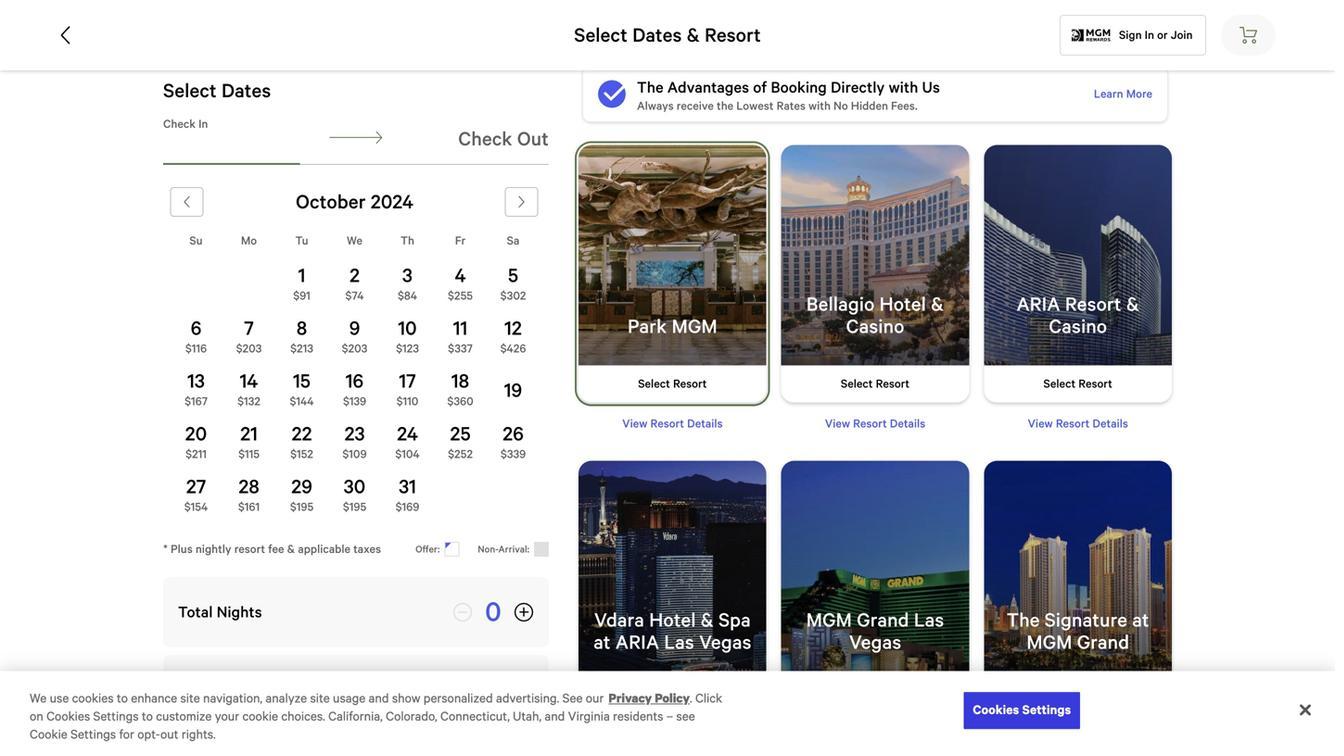 Task type: vqa. For each thing, say whether or not it's contained in the screenshot.
5 $67
no



Task type: locate. For each thing, give the bounding box(es) containing it.
aria resort & casino
[[1017, 293, 1140, 338]]

site up customize
[[180, 692, 200, 706]]

we inside calendar application
[[347, 234, 363, 248]]

site up choices.
[[310, 692, 330, 706]]

enhance
[[131, 692, 177, 706]]

nights
[[217, 604, 262, 622]]

2 up "connecticut,"
[[486, 675, 500, 706]]

view for aria resort & casino
[[1028, 417, 1053, 431]]

the for the advantages of booking directly with us always receive the lowest rates with no hidden fees.
[[637, 79, 664, 96]]

0 horizontal spatial grand
[[857, 609, 909, 632]]

the inside the advantages of booking directly with us always receive the lowest rates with no hidden fees.
[[637, 79, 664, 96]]

15
[[293, 370, 311, 393]]

dates up "check in" text box
[[222, 80, 271, 102]]

1 vertical spatial with
[[809, 99, 831, 112]]

0 vertical spatial with
[[889, 79, 918, 96]]

select resort for bellagio
[[841, 377, 910, 391]]

$339
[[501, 448, 526, 461]]

and left show
[[369, 692, 389, 706]]

0 vertical spatial aria
[[1017, 293, 1060, 316]]

1 horizontal spatial $203
[[342, 342, 368, 356]]

at inside vdara hotel & spa at aria las vegas
[[594, 632, 611, 654]]

0 horizontal spatial $195
[[290, 501, 314, 514]]

rates
[[777, 99, 806, 112]]

in for or
[[1145, 28, 1154, 42]]

1 $91
[[293, 265, 310, 303]]

non-arrival:
[[478, 544, 529, 555]]

select resort up the – on the bottom of page
[[638, 693, 707, 707]]

1 vertical spatial in
[[199, 117, 208, 131]]

and inside .  click on cookies settings to customize your cookie choices. california, colorado, connecticut, utah, and virginia residents – see cookie settings for opt-out rights.
[[545, 710, 565, 724]]

check down select dates
[[163, 117, 196, 131]]

settings up for
[[93, 710, 139, 724]]

1 vertical spatial dates
[[222, 80, 271, 102]]

25 $252
[[448, 423, 473, 461]]

view for the signature at mgm grand
[[1028, 733, 1053, 747]]

$360
[[447, 395, 474, 408]]

cookies inside .  click on cookies settings to customize your cookie choices. california, colorado, connecticut, utah, and virginia residents – see cookie settings for opt-out rights.
[[46, 710, 90, 724]]

virginia
[[568, 710, 610, 724]]

learn more button
[[1094, 85, 1153, 104]]

$139
[[343, 395, 366, 408]]

at up 'our'
[[594, 632, 611, 654]]

aria inside aria resort & casino
[[1017, 293, 1060, 316]]

0 horizontal spatial in
[[199, 117, 208, 131]]

1 vertical spatial hotel
[[649, 609, 696, 632]]

4
[[455, 265, 466, 287]]

1 horizontal spatial with
[[889, 79, 918, 96]]

1 horizontal spatial casino
[[1049, 316, 1107, 338]]

las inside mgm grand las vegas
[[914, 609, 944, 632]]

view resort details for hotel
[[825, 417, 926, 431]]

0 horizontal spatial dates
[[222, 80, 271, 102]]

1 $203 from the left
[[236, 342, 262, 356]]

aria inside vdara hotel & spa at aria las vegas
[[616, 632, 659, 654]]

aria
[[1017, 293, 1060, 316], [616, 632, 659, 654]]

in left or
[[1145, 28, 1154, 42]]

select down bellagio hotel & casino
[[841, 377, 873, 391]]

select resort down aria resort & casino in the top of the page
[[1044, 377, 1113, 391]]

1 horizontal spatial dates
[[633, 24, 682, 46]]

cookies
[[973, 704, 1019, 718], [46, 710, 90, 724]]

check in check out
[[163, 117, 549, 150]]

personalized
[[424, 692, 493, 706]]

details for the signature at mgm grand
[[1093, 733, 1128, 747]]

0 vertical spatial dates
[[633, 24, 682, 46]]

0 horizontal spatial the
[[637, 79, 664, 96]]

2 for 2 $74
[[350, 265, 360, 287]]

view for bellagio hotel & casino
[[825, 417, 850, 431]]

$195 down "30" in the bottom of the page
[[343, 501, 366, 514]]

0 horizontal spatial at
[[594, 632, 611, 654]]

0 vertical spatial we
[[347, 234, 363, 248]]

th
[[401, 234, 414, 248]]

mgm inside mgm grand las vegas
[[806, 609, 852, 632]]

0 horizontal spatial hotel
[[649, 609, 696, 632]]

select down the park
[[638, 377, 670, 391]]

lowest
[[737, 99, 774, 112]]

select for bellagio hotel & casino
[[841, 377, 873, 391]]

0 vertical spatial and
[[369, 692, 389, 706]]

1 casino from the left
[[846, 316, 905, 338]]

0 horizontal spatial to
[[117, 692, 128, 706]]

1 horizontal spatial at
[[1132, 609, 1149, 632]]

2 $195 from the left
[[343, 501, 366, 514]]

$195 for 29
[[290, 501, 314, 514]]

california,
[[328, 710, 383, 724]]

we down october 2024
[[347, 234, 363, 248]]

hotel right vdara
[[649, 609, 696, 632]]

select down the signature at mgm grand
[[1044, 693, 1076, 707]]

14
[[240, 370, 258, 393]]

1 vertical spatial and
[[545, 710, 565, 724]]

and
[[369, 692, 389, 706], [545, 710, 565, 724]]

sign
[[1119, 28, 1142, 42]]

2 inside 2 $74
[[350, 265, 360, 287]]

*
[[163, 543, 168, 556]]

1 horizontal spatial in
[[1145, 28, 1154, 42]]

1 horizontal spatial cookies
[[973, 704, 1019, 718]]

fees.
[[891, 99, 918, 112]]

in inside button
[[1145, 28, 1154, 42]]

las for grand
[[914, 609, 944, 632]]

2 horizontal spatial mgm
[[1027, 632, 1072, 654]]

0 horizontal spatial check
[[163, 117, 196, 131]]

las for in
[[674, 35, 704, 57]]

0 vertical spatial 2
[[350, 265, 360, 287]]

0 vertical spatial hotel
[[880, 293, 926, 316]]

spa
[[719, 609, 751, 632]]

to up opt-
[[142, 710, 153, 724]]

casino for hotel
[[846, 316, 905, 338]]

vegas for resorts in las vegas
[[709, 35, 762, 57]]

vegas inside mgm grand las vegas
[[849, 632, 902, 654]]

1 site from the left
[[180, 692, 200, 706]]

Check In text field
[[163, 123, 330, 164]]

the inside the signature at mgm grand
[[1007, 609, 1040, 632]]

arrival:
[[498, 544, 529, 555]]

22
[[292, 423, 312, 446]]

las inside vdara hotel & spa at aria las vegas
[[664, 632, 694, 654]]

hotel right bellagio
[[880, 293, 926, 316]]

None radio
[[778, 141, 973, 406], [980, 141, 1176, 406], [980, 457, 1176, 723], [778, 141, 973, 406], [980, 141, 1176, 406], [980, 457, 1176, 723]]

site
[[180, 692, 200, 706], [310, 692, 330, 706]]

$203 down 9
[[342, 342, 368, 356]]

$115
[[238, 448, 260, 461]]

check left the "out"
[[458, 128, 512, 150]]

select for the signature at mgm grand
[[1044, 693, 1076, 707]]

select resort
[[638, 377, 707, 391], [841, 377, 910, 391], [1044, 377, 1113, 391], [638, 693, 707, 707], [1044, 693, 1113, 707]]

at right signature
[[1132, 609, 1149, 632]]

17
[[399, 370, 416, 393]]

0 horizontal spatial $203
[[236, 342, 262, 356]]

connecticut,
[[440, 710, 510, 724]]

0 horizontal spatial mgm
[[672, 316, 718, 338]]

1 horizontal spatial the
[[1007, 609, 1040, 632]]

to inside .  click on cookies settings to customize your cookie choices. california, colorado, connecticut, utah, and virginia residents – see cookie settings for opt-out rights.
[[142, 710, 153, 724]]

$195 down 29
[[290, 501, 314, 514]]

1 horizontal spatial grand
[[1077, 632, 1130, 654]]

24
[[397, 423, 418, 446]]

we for we
[[347, 234, 363, 248]]

select resort down bellagio hotel & casino
[[841, 377, 910, 391]]

5 $302
[[500, 265, 526, 303]]

we for we use cookies to enhance site navigation, analyze site usage and show personalized advertising.  see our privacy policy
[[30, 692, 47, 706]]

–
[[667, 710, 673, 724]]

for
[[119, 728, 134, 742]]

0 horizontal spatial 2
[[350, 265, 360, 287]]

casino inside bellagio hotel & casino
[[846, 316, 905, 338]]

cookies settings
[[973, 704, 1071, 718]]

settings down the signature at mgm grand
[[1023, 704, 1071, 718]]

dates for select dates
[[222, 80, 271, 102]]

1 horizontal spatial hotel
[[880, 293, 926, 316]]

rights.
[[182, 728, 216, 742]]

1 horizontal spatial to
[[142, 710, 153, 724]]

1 horizontal spatial 2
[[486, 675, 500, 706]]

we inside privacy alert dialog
[[30, 692, 47, 706]]

to right cookies
[[117, 692, 128, 706]]

4 $255
[[448, 265, 473, 303]]

1 vertical spatial we
[[30, 692, 47, 706]]

hotel inside bellagio hotel & casino
[[880, 293, 926, 316]]

.  click on cookies settings to customize your cookie choices. california, colorado, connecticut, utah, and virginia residents – see cookie settings for opt-out rights.
[[30, 692, 722, 742]]

casino
[[846, 316, 905, 338], [1049, 316, 1107, 338]]

signature
[[1045, 609, 1128, 632]]

27
[[186, 476, 206, 498]]

0 horizontal spatial site
[[180, 692, 200, 706]]

$203 for 7
[[236, 342, 262, 356]]

14 $132
[[238, 370, 260, 408]]

hotel inside vdara hotel & spa at aria las vegas
[[649, 609, 696, 632]]

6
[[191, 318, 202, 340]]

colorado,
[[386, 710, 437, 724]]

0 vertical spatial in
[[1145, 28, 1154, 42]]

view resort details button for hotel
[[825, 415, 926, 433]]

select for aria resort & casino
[[1044, 377, 1076, 391]]

1 vertical spatial to
[[142, 710, 153, 724]]

23
[[344, 423, 365, 446]]

2 casino from the left
[[1049, 316, 1107, 338]]

$104
[[395, 448, 420, 461]]

select resort down 'park mgm'
[[638, 377, 707, 391]]

1 horizontal spatial site
[[310, 692, 330, 706]]

vdara
[[594, 609, 644, 632]]

1 $195 from the left
[[290, 501, 314, 514]]

0 vertical spatial the
[[637, 79, 664, 96]]

0 vertical spatial to
[[117, 692, 128, 706]]

las
[[674, 35, 704, 57], [914, 609, 944, 632], [664, 632, 694, 654]]

& for bellagio hotel & casino
[[931, 293, 944, 316]]

$74
[[345, 289, 364, 303]]

0 horizontal spatial cookies
[[46, 710, 90, 724]]

see
[[676, 710, 695, 724]]

view resort details button for resort
[[1028, 415, 1128, 433]]

1 vertical spatial aria
[[616, 632, 659, 654]]

policy
[[655, 692, 690, 706]]

the left signature
[[1007, 609, 1040, 632]]

28
[[239, 476, 259, 498]]

and down see
[[545, 710, 565, 724]]

None radio
[[575, 141, 770, 406], [575, 457, 770, 723], [575, 141, 770, 406], [575, 457, 770, 723]]

mgm inside the signature at mgm grand
[[1027, 632, 1072, 654]]

$116
[[185, 342, 207, 356]]

& inside aria resort & casino
[[1126, 293, 1140, 316]]

view for park mgm
[[622, 417, 648, 431]]

select
[[574, 24, 628, 46], [163, 80, 217, 102], [638, 377, 670, 391], [841, 377, 873, 391], [1044, 377, 1076, 391], [638, 693, 670, 707], [1044, 693, 1076, 707]]

select resort for vdara
[[638, 693, 707, 707]]

2 up $74
[[350, 265, 360, 287]]

2 $203 from the left
[[342, 342, 368, 356]]

view resort details button for signature
[[1028, 731, 1128, 750]]

in
[[1145, 28, 1154, 42], [199, 117, 208, 131]]

in inside the check in check out
[[199, 117, 208, 131]]

0 horizontal spatial aria
[[616, 632, 659, 654]]

1 horizontal spatial mgm
[[806, 609, 852, 632]]

analyze
[[266, 692, 307, 706]]

3 $84
[[398, 265, 417, 303]]

we up on on the left bottom
[[30, 692, 47, 706]]

the advantages of booking directly with us always receive the lowest rates with no hidden fees.
[[637, 79, 940, 112]]

0 horizontal spatial we
[[30, 692, 47, 706]]

cookies inside button
[[973, 704, 1019, 718]]

13 $167
[[185, 370, 208, 408]]

sign in or join button
[[1060, 15, 1206, 56]]

8
[[296, 318, 307, 340]]

27 $154
[[184, 476, 208, 514]]

$132
[[238, 395, 260, 408]]

12
[[505, 318, 522, 340]]

1 vertical spatial the
[[1007, 609, 1040, 632]]

dates up "always"
[[633, 24, 682, 46]]

29 $195
[[290, 476, 314, 514]]

vegas inside vdara hotel & spa at aria las vegas
[[699, 632, 752, 654]]

dates for select dates & resort
[[633, 24, 682, 46]]

use
[[50, 692, 69, 706]]

1 horizontal spatial aria
[[1017, 293, 1060, 316]]

1 horizontal spatial we
[[347, 234, 363, 248]]

select up the – on the bottom of page
[[638, 693, 670, 707]]

$144
[[290, 395, 314, 408]]

with left no
[[809, 99, 831, 112]]

with up fees.
[[889, 79, 918, 96]]

the up "always"
[[637, 79, 664, 96]]

navigation,
[[203, 692, 262, 706]]

in down select dates
[[199, 117, 208, 131]]

or
[[1157, 28, 1168, 42]]

casino inside aria resort & casino
[[1049, 316, 1107, 338]]

1 horizontal spatial and
[[545, 710, 565, 724]]

$213
[[290, 342, 313, 356]]

& inside vdara hotel & spa at aria las vegas
[[701, 609, 714, 632]]

$203 down 7
[[236, 342, 262, 356]]

select resort down the signature at mgm grand
[[1044, 693, 1113, 707]]

1 horizontal spatial $195
[[343, 501, 366, 514]]

$167
[[185, 395, 208, 408]]

1 vertical spatial 2
[[486, 675, 500, 706]]

0 horizontal spatial casino
[[846, 316, 905, 338]]

13
[[187, 370, 205, 393]]

select down aria resort & casino in the top of the page
[[1044, 377, 1076, 391]]

& inside bellagio hotel & casino
[[931, 293, 944, 316]]



Task type: describe. For each thing, give the bounding box(es) containing it.
we use cookies to enhance site navigation, analyze site usage and show personalized advertising.  see our privacy policy
[[30, 692, 690, 706]]

30 $195
[[343, 476, 366, 514]]

Check Out text field
[[383, 123, 549, 164]]

select resort for aria
[[1044, 377, 1113, 391]]

view resort details for resort
[[1028, 417, 1128, 431]]

hotel for vdara
[[649, 609, 696, 632]]

$195 for 30
[[343, 501, 366, 514]]

10
[[398, 318, 417, 340]]

opt-
[[138, 728, 160, 742]]

grand inside the signature at mgm grand
[[1077, 632, 1130, 654]]

mo
[[241, 234, 257, 248]]

21 $115
[[238, 423, 260, 461]]

the signature at mgm grand
[[1007, 609, 1149, 654]]

usage
[[333, 692, 366, 706]]

cookies settings button
[[963, 692, 1081, 731]]

sign in or join
[[1119, 28, 1193, 42]]

resorts
[[583, 35, 649, 57]]

$84
[[398, 289, 417, 303]]

19 button
[[487, 364, 540, 417]]

directly
[[831, 79, 885, 96]]

$169
[[396, 501, 419, 514]]

MGM Grand Las Vegas radio
[[778, 457, 973, 723]]

in for check
[[199, 117, 208, 131]]

29
[[291, 476, 312, 498]]

26 $339
[[501, 423, 526, 461]]

settings left for
[[71, 728, 116, 742]]

2 for 2
[[486, 675, 500, 706]]

on
[[30, 710, 43, 724]]

cookie
[[242, 710, 278, 724]]

select left in
[[574, 24, 628, 46]]

applicable
[[298, 543, 351, 556]]

see
[[563, 692, 583, 706]]

the for the signature at mgm grand
[[1007, 609, 1040, 632]]

grand inside mgm grand las vegas
[[857, 609, 909, 632]]

15 $144
[[290, 370, 314, 408]]

of
[[753, 79, 767, 96]]

select up "check in" text box
[[163, 80, 217, 102]]

resorts in las vegas
[[583, 35, 762, 57]]

$91
[[293, 289, 310, 303]]

calendar application
[[158, 165, 1335, 541]]

$426
[[500, 342, 526, 356]]

& for vdara hotel & spa at aria las vegas
[[701, 609, 714, 632]]

$109
[[343, 448, 367, 461]]

& for aria resort & casino
[[1126, 293, 1140, 316]]

1 horizontal spatial check
[[458, 128, 512, 150]]

show
[[392, 692, 420, 706]]

select resort for the
[[1044, 693, 1113, 707]]

19
[[504, 380, 522, 402]]

select dates
[[163, 80, 271, 102]]

always
[[637, 99, 674, 112]]

0 horizontal spatial with
[[809, 99, 831, 112]]

21
[[240, 423, 258, 446]]

view resort details button for mgm
[[622, 415, 723, 433]]

plus
[[171, 543, 193, 556]]

our
[[586, 692, 604, 706]]

utah,
[[513, 710, 542, 724]]

7
[[244, 318, 254, 340]]

park mgm
[[628, 316, 718, 338]]

0 horizontal spatial and
[[369, 692, 389, 706]]

view resort details for mgm
[[622, 417, 723, 431]]

resort inside aria resort & casino
[[1065, 293, 1122, 316]]

11
[[453, 318, 468, 340]]

2 $74
[[345, 265, 364, 303]]

30
[[344, 476, 366, 498]]

mgm grand las vegas
[[806, 609, 944, 654]]

privacy
[[609, 692, 652, 706]]

$211
[[186, 448, 207, 461]]

us
[[922, 79, 940, 96]]

no
[[834, 99, 848, 112]]

at inside the signature at mgm grand
[[1132, 609, 1149, 632]]

$203 for 9
[[342, 342, 368, 356]]

learn more
[[1094, 87, 1153, 101]]

privacy alert dialog
[[0, 672, 1335, 754]]

resort
[[234, 543, 265, 556]]

october 2024
[[296, 191, 414, 213]]

vegas for mgm grand las vegas
[[849, 632, 902, 654]]

1
[[298, 265, 305, 287]]

18
[[451, 370, 469, 393]]

total nights
[[178, 604, 262, 622]]

advertising.
[[496, 692, 559, 706]]

$152
[[290, 448, 313, 461]]

booking
[[771, 79, 827, 96]]

select resort for park
[[638, 377, 707, 391]]

out
[[160, 728, 178, 742]]

details for bellagio hotel & casino
[[890, 417, 926, 431]]

details for park mgm
[[687, 417, 723, 431]]

11 $337
[[448, 318, 473, 356]]

18 $360
[[447, 370, 474, 408]]

fee
[[268, 543, 284, 556]]

the
[[717, 99, 734, 112]]

2024
[[371, 191, 414, 213]]

3
[[403, 265, 413, 287]]

select for park mgm
[[638, 377, 670, 391]]

select dates & resort
[[574, 24, 761, 46]]

details for aria resort & casino
[[1093, 417, 1128, 431]]

hotel for bellagio
[[880, 293, 926, 316]]

cookies
[[72, 692, 114, 706]]

9
[[349, 318, 360, 340]]

* plus nightly resort fee & applicable taxes
[[163, 543, 381, 556]]

taxes
[[353, 543, 381, 556]]

$252
[[448, 448, 473, 461]]

casino for resort
[[1049, 316, 1107, 338]]

view resort details for signature
[[1028, 733, 1128, 747]]

guests
[[178, 682, 226, 700]]

october
[[296, 191, 366, 213]]

select for vdara hotel & spa at aria las vegas
[[638, 693, 670, 707]]

settings inside button
[[1023, 704, 1071, 718]]

6 $116
[[185, 318, 207, 356]]

2 site from the left
[[310, 692, 330, 706]]

20 $211
[[185, 423, 207, 461]]

10 $123
[[396, 318, 419, 356]]

tu
[[295, 234, 308, 248]]

privacy policy link
[[609, 692, 690, 706]]

sa
[[507, 234, 520, 248]]

5
[[508, 265, 518, 287]]

vdara hotel & spa at aria las vegas
[[594, 609, 752, 654]]



